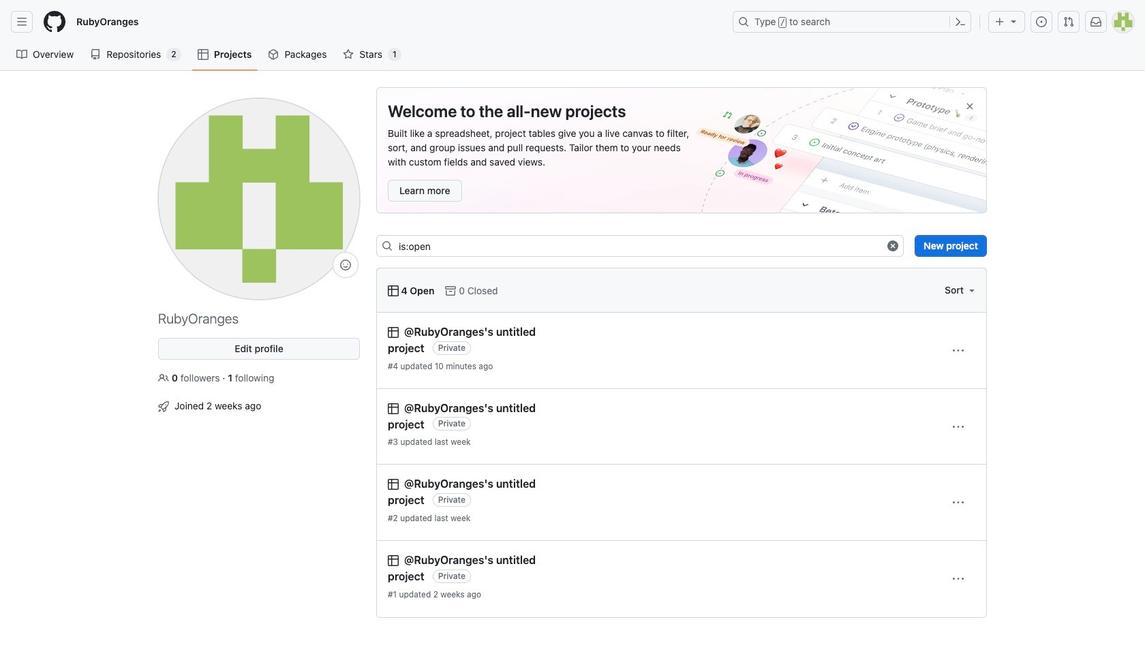 Task type: vqa. For each thing, say whether or not it's contained in the screenshot.
people image at the bottom left
yes



Task type: describe. For each thing, give the bounding box(es) containing it.
rocket image
[[158, 402, 169, 413]]

clear image
[[888, 241, 899, 252]]

table image for third kebab horizontal icon from the bottom of the page
[[388, 327, 399, 338]]

smiley image
[[340, 260, 351, 271]]

package image
[[268, 49, 279, 60]]

table image for 2nd kebab horizontal icon from the bottom
[[388, 404, 399, 414]]

triangle down image
[[967, 285, 978, 296]]

search image
[[382, 241, 393, 252]]

3 kebab horizontal image from the top
[[953, 498, 964, 509]]

command palette image
[[955, 16, 966, 27]]

archive image
[[446, 285, 457, 296]]

star image
[[343, 49, 354, 60]]

2 kebab horizontal image from the top
[[953, 422, 964, 433]]

git pull request image
[[1064, 16, 1075, 27]]

close image
[[965, 101, 976, 112]]



Task type: locate. For each thing, give the bounding box(es) containing it.
plus image
[[995, 16, 1006, 27]]

Search all projects text field
[[376, 235, 904, 257]]

2 vertical spatial kebab horizontal image
[[953, 498, 964, 509]]

1 vertical spatial kebab horizontal image
[[953, 422, 964, 433]]

0 vertical spatial kebab horizontal image
[[953, 346, 964, 357]]

book image
[[16, 49, 27, 60]]

table image
[[198, 49, 208, 60], [388, 285, 399, 296], [388, 480, 399, 491], [388, 556, 399, 567]]

2 table image from the top
[[388, 404, 399, 414]]

triangle down image
[[1009, 16, 1019, 27]]

0 vertical spatial table image
[[388, 327, 399, 338]]

issue opened image
[[1036, 16, 1047, 27]]

1 table image from the top
[[388, 327, 399, 338]]

notifications image
[[1091, 16, 1102, 27]]

kebab horizontal image
[[953, 574, 964, 585]]

1 vertical spatial table image
[[388, 404, 399, 414]]

table image
[[388, 327, 399, 338], [388, 404, 399, 414]]

change your avatar image
[[158, 98, 360, 300]]

1 kebab horizontal image from the top
[[953, 346, 964, 357]]

homepage image
[[44, 11, 65, 33]]

repo image
[[90, 49, 101, 60]]

people image
[[158, 373, 169, 384]]

kebab horizontal image
[[953, 346, 964, 357], [953, 422, 964, 433], [953, 498, 964, 509]]

footer
[[0, 618, 1146, 657]]



